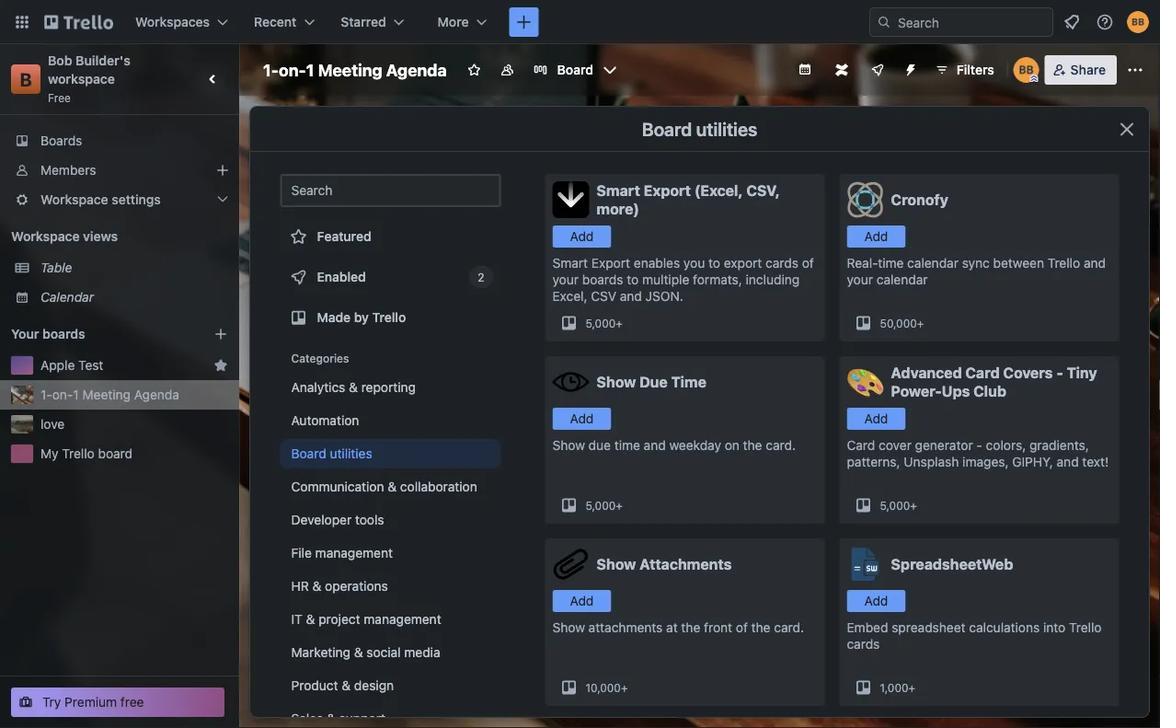 Task type: describe. For each thing, give the bounding box(es) containing it.
add for spreadsheetweb
[[865, 593, 889, 609]]

marketing & social media
[[291, 645, 441, 660]]

enables
[[634, 255, 681, 271]]

- for colors,
[[977, 438, 983, 453]]

your
[[11, 326, 39, 342]]

and inside the real-time calendar sync between trello and your calendar
[[1085, 255, 1107, 271]]

the for show due time
[[744, 438, 763, 453]]

add for show due time
[[570, 411, 594, 426]]

smart export (excel, csv, more)
[[597, 182, 781, 218]]

and inside card cover generator - colors, gradients, patterns, unsplash images, giphy, and text!
[[1058, 454, 1080, 470]]

card. for show due time
[[766, 438, 796, 453]]

agenda inside 1-on-1 meeting agenda text field
[[387, 60, 447, 80]]

json.
[[646, 289, 684, 304]]

real-time calendar sync between trello and your calendar
[[847, 255, 1107, 287]]

show attachments
[[597, 556, 732, 573]]

show due time
[[597, 373, 707, 391]]

advanced
[[892, 364, 963, 382]]

share button
[[1046, 55, 1118, 85]]

show menu image
[[1127, 61, 1145, 79]]

& for project
[[306, 612, 315, 627]]

add button for cronofy
[[847, 226, 906, 248]]

workspace for workspace views
[[11, 229, 80, 244]]

add button for spreadsheetweb
[[847, 590, 906, 612]]

recent
[[254, 14, 297, 29]]

5,000 for advanced card covers - tiny power-ups club
[[881, 499, 911, 512]]

10,000 +
[[586, 681, 628, 694]]

1-on-1 meeting agenda link
[[41, 386, 228, 404]]

builder's
[[76, 53, 131, 68]]

your inside the smart export enables you to export cards of your boards to multiple formats, including excel, csv and json.
[[553, 272, 579, 287]]

the for show attachments
[[752, 620, 771, 635]]

bob builder (bobbuilder40) image
[[1014, 57, 1040, 83]]

social
[[367, 645, 401, 660]]

it & project management
[[291, 612, 442, 627]]

ups
[[943, 383, 971, 400]]

1 horizontal spatial to
[[709, 255, 721, 271]]

back to home image
[[44, 7, 113, 37]]

workspaces
[[135, 14, 210, 29]]

Board name text field
[[254, 55, 456, 85]]

real-
[[847, 255, 879, 271]]

& for design
[[342, 678, 351, 693]]

search image
[[877, 15, 892, 29]]

1 vertical spatial boards
[[42, 326, 85, 342]]

embed
[[847, 620, 889, 635]]

power ups image
[[871, 63, 885, 77]]

workspace navigation collapse icon image
[[201, 66, 226, 92]]

starred icon image
[[214, 358, 228, 373]]

show for show attachments at the front of the card.
[[553, 620, 585, 635]]

workspace views
[[11, 229, 118, 244]]

export for (excel,
[[644, 182, 691, 199]]

free
[[121, 695, 144, 710]]

management inside file management link
[[316, 546, 393, 561]]

members link
[[0, 156, 239, 185]]

Search text field
[[280, 174, 501, 207]]

board inside button
[[558, 62, 594, 77]]

smart for smart export enables you to export cards of your boards to multiple formats, including excel, csv and json.
[[553, 255, 588, 271]]

workspace settings
[[41, 192, 161, 207]]

1,000 +
[[881, 681, 916, 694]]

add for show attachments
[[570, 593, 594, 609]]

love
[[41, 417, 65, 432]]

add button for show due time
[[553, 408, 612, 430]]

1-on-1 meeting agenda inside text field
[[263, 60, 447, 80]]

bob builder (bobbuilder40) image
[[1128, 11, 1150, 33]]

apple
[[41, 358, 75, 373]]

filters button
[[930, 55, 1001, 85]]

b link
[[11, 64, 41, 94]]

starred button
[[330, 7, 416, 37]]

reporting
[[362, 380, 416, 395]]

enabled
[[317, 269, 366, 284]]

try premium free button
[[11, 688, 225, 717]]

formats,
[[693, 272, 743, 287]]

tiny
[[1068, 364, 1098, 382]]

free
[[48, 91, 71, 104]]

add button for advanced card covers - tiny power-ups club
[[847, 408, 906, 430]]

switch to… image
[[13, 13, 31, 31]]

confluence icon image
[[836, 64, 849, 76]]

developer tools
[[291, 512, 384, 528]]

meeting inside 1-on-1 meeting agenda link
[[82, 387, 131, 402]]

10,000
[[586, 681, 621, 694]]

the right the at
[[682, 620, 701, 635]]

developer
[[291, 512, 352, 528]]

hr & operations link
[[280, 572, 501, 601]]

automation image
[[897, 55, 922, 81]]

more
[[438, 14, 469, 29]]

cards inside embed spreadsheet calculations into trello cards
[[847, 637, 881, 652]]

at
[[667, 620, 678, 635]]

trello right by
[[372, 310, 406, 325]]

workspace for workspace settings
[[41, 192, 108, 207]]

50,000
[[881, 317, 918, 330]]

open information menu image
[[1097, 13, 1115, 31]]

spreadsheet
[[892, 620, 966, 635]]

cover
[[879, 438, 912, 453]]

this member is an admin of this board. image
[[1031, 75, 1039, 83]]

featured
[[317, 229, 372, 244]]

1 vertical spatial calendar
[[877, 272, 929, 287]]

export
[[724, 255, 763, 271]]

board
[[98, 446, 133, 461]]

export for enables
[[592, 255, 631, 271]]

made by trello
[[317, 310, 406, 325]]

add for cronofy
[[865, 229, 889, 244]]

5,000 + for advanced card covers - tiny power-ups club
[[881, 499, 918, 512]]

it & project management link
[[280, 605, 501, 634]]

try premium free
[[42, 695, 144, 710]]

and inside the smart export enables you to export cards of your boards to multiple formats, including excel, csv and json.
[[620, 289, 643, 304]]

collaboration
[[400, 479, 478, 494]]

calendar
[[41, 290, 94, 305]]

cards inside the smart export enables you to export cards of your boards to multiple formats, including excel, csv and json.
[[766, 255, 799, 271]]

settings
[[112, 192, 161, 207]]

made by trello link
[[280, 299, 501, 336]]

board button
[[526, 55, 625, 85]]

boards
[[41, 133, 82, 148]]

1- inside text field
[[263, 60, 279, 80]]

50,000 +
[[881, 317, 925, 330]]

show due time and weekday on the card.
[[553, 438, 796, 453]]

it
[[291, 612, 303, 627]]

& for operations
[[313, 579, 322, 594]]

1 vertical spatial board
[[642, 118, 693, 139]]

+ for show due time
[[616, 499, 623, 512]]

csv,
[[747, 182, 781, 199]]

product
[[291, 678, 338, 693]]

developer tools link
[[280, 505, 501, 535]]

more)
[[597, 200, 640, 218]]

show for show due time
[[597, 373, 636, 391]]

show attachments at the front of the card.
[[553, 620, 805, 635]]

workspace settings button
[[0, 185, 239, 215]]

boards inside the smart export enables you to export cards of your boards to multiple formats, including excel, csv and json.
[[583, 272, 624, 287]]

communication
[[291, 479, 384, 494]]

of inside the smart export enables you to export cards of your boards to multiple formats, including excel, csv and json.
[[803, 255, 815, 271]]

and left 'weekday'
[[644, 438, 666, 453]]

filters
[[957, 62, 995, 77]]

gradients,
[[1030, 438, 1090, 453]]

table
[[41, 260, 72, 275]]

file
[[291, 546, 312, 561]]



Task type: vqa. For each thing, say whether or not it's contained in the screenshot.


Task type: locate. For each thing, give the bounding box(es) containing it.
1 vertical spatial board utilities
[[291, 446, 373, 461]]

automation link
[[280, 406, 501, 435]]

categories
[[291, 352, 349, 365]]

bob builder's workspace link
[[48, 53, 134, 87]]

+ down attachments
[[621, 681, 628, 694]]

0 vertical spatial smart
[[597, 182, 641, 199]]

management down 'hr & operations' link
[[364, 612, 442, 627]]

1 horizontal spatial 1
[[306, 60, 314, 80]]

& right analytics
[[349, 380, 358, 395]]

unsplash
[[904, 454, 960, 470]]

show for show due time and weekday on the card.
[[553, 438, 585, 453]]

0 vertical spatial management
[[316, 546, 393, 561]]

+ for cronofy
[[918, 317, 925, 330]]

- left tiny
[[1057, 364, 1064, 382]]

add button up attachments
[[553, 590, 612, 612]]

5,000 for smart export (excel, csv, more)
[[586, 317, 616, 330]]

1
[[306, 60, 314, 80], [73, 387, 79, 402]]

calendar left sync
[[908, 255, 959, 271]]

time inside the real-time calendar sync between trello and your calendar
[[879, 255, 904, 271]]

& left social
[[354, 645, 363, 660]]

tools
[[355, 512, 384, 528]]

2 horizontal spatial board
[[642, 118, 693, 139]]

and down the gradients,
[[1058, 454, 1080, 470]]

add for smart export (excel, csv, more)
[[570, 229, 594, 244]]

1 horizontal spatial 1-
[[263, 60, 279, 80]]

workspace inside dropdown button
[[41, 192, 108, 207]]

0 vertical spatial time
[[879, 255, 904, 271]]

Search field
[[892, 8, 1053, 36]]

to up formats,
[[709, 255, 721, 271]]

0 vertical spatial agenda
[[387, 60, 447, 80]]

board utilities up communication
[[291, 446, 373, 461]]

0 horizontal spatial 1
[[73, 387, 79, 402]]

add button up embed
[[847, 590, 906, 612]]

5,000 down patterns, at the bottom right
[[881, 499, 911, 512]]

add up embed
[[865, 593, 889, 609]]

0 horizontal spatial export
[[592, 255, 631, 271]]

board utilities link
[[280, 439, 501, 469]]

0 horizontal spatial agenda
[[134, 387, 179, 402]]

0 vertical spatial export
[[644, 182, 691, 199]]

love link
[[41, 415, 228, 434]]

- up the images,
[[977, 438, 983, 453]]

to down enables
[[627, 272, 639, 287]]

time up 50,000
[[879, 255, 904, 271]]

add button for smart export (excel, csv, more)
[[553, 226, 612, 248]]

0 vertical spatial meeting
[[318, 60, 383, 80]]

analytics
[[291, 380, 346, 395]]

file management
[[291, 546, 393, 561]]

and right 'between'
[[1085, 255, 1107, 271]]

agenda up love 'link'
[[134, 387, 179, 402]]

meeting down starred
[[318, 60, 383, 80]]

0 vertical spatial boards
[[583, 272, 624, 287]]

0 vertical spatial card
[[966, 364, 1001, 382]]

apple test link
[[41, 356, 206, 375]]

5,000 + for smart export (excel, csv, more)
[[586, 317, 623, 330]]

premium
[[65, 695, 117, 710]]

calendar power-up image
[[798, 62, 813, 76]]

smart
[[597, 182, 641, 199], [553, 255, 588, 271]]

trello right my
[[62, 446, 95, 461]]

1 horizontal spatial cards
[[847, 637, 881, 652]]

0 horizontal spatial boards
[[42, 326, 85, 342]]

workspace
[[48, 71, 115, 87]]

1 down apple test
[[73, 387, 79, 402]]

smart up excel,
[[553, 255, 588, 271]]

0 horizontal spatial to
[[627, 272, 639, 287]]

card up "club"
[[966, 364, 1001, 382]]

1 vertical spatial management
[[364, 612, 442, 627]]

add board image
[[214, 327, 228, 342]]

1 vertical spatial smart
[[553, 255, 588, 271]]

media
[[405, 645, 441, 660]]

1 vertical spatial 1-
[[41, 387, 52, 402]]

- inside card cover generator - colors, gradients, patterns, unsplash images, giphy, and text!
[[977, 438, 983, 453]]

1 vertical spatial export
[[592, 255, 631, 271]]

& right it
[[306, 612, 315, 627]]

on- down recent 'popup button'
[[279, 60, 306, 80]]

star or unstar board image
[[467, 63, 482, 77]]

cronofy
[[892, 191, 949, 209]]

1 vertical spatial -
[[977, 438, 983, 453]]

trello right 'between'
[[1048, 255, 1081, 271]]

your boards with 4 items element
[[11, 323, 186, 345]]

0 horizontal spatial cards
[[766, 255, 799, 271]]

0 horizontal spatial 1-on-1 meeting agenda
[[41, 387, 179, 402]]

workspaces button
[[124, 7, 239, 37]]

your down real-
[[847, 272, 874, 287]]

your up excel,
[[553, 272, 579, 287]]

1 horizontal spatial of
[[803, 255, 815, 271]]

text!
[[1083, 454, 1110, 470]]

5,000 down 'due'
[[586, 499, 616, 512]]

analytics & reporting
[[291, 380, 416, 395]]

& for reporting
[[349, 380, 358, 395]]

my trello board
[[41, 446, 133, 461]]

analytics & reporting link
[[280, 373, 501, 402]]

more button
[[427, 7, 499, 37]]

attachments
[[589, 620, 663, 635]]

workspace visible image
[[501, 63, 515, 77]]

meeting down "test"
[[82, 387, 131, 402]]

workspace
[[41, 192, 108, 207], [11, 229, 80, 244]]

of left real-
[[803, 255, 815, 271]]

0 vertical spatial on-
[[279, 60, 306, 80]]

1 vertical spatial 1
[[73, 387, 79, 402]]

5,000 + down patterns, at the bottom right
[[881, 499, 918, 512]]

calendar link
[[41, 288, 228, 307]]

1 vertical spatial card.
[[775, 620, 805, 635]]

+ down unsplash at bottom right
[[911, 499, 918, 512]]

1 horizontal spatial agenda
[[387, 60, 447, 80]]

show for show attachments
[[597, 556, 636, 573]]

1 horizontal spatial smart
[[597, 182, 641, 199]]

utilities
[[697, 118, 758, 139], [330, 446, 373, 461]]

1 vertical spatial agenda
[[134, 387, 179, 402]]

0 vertical spatial card.
[[766, 438, 796, 453]]

show left due
[[597, 373, 636, 391]]

0 horizontal spatial time
[[615, 438, 641, 453]]

boards up csv
[[583, 272, 624, 287]]

trello inside embed spreadsheet calculations into trello cards
[[1070, 620, 1103, 635]]

0 vertical spatial 1
[[306, 60, 314, 80]]

& down the board utilities link
[[388, 479, 397, 494]]

0 vertical spatial workspace
[[41, 192, 108, 207]]

images,
[[963, 454, 1010, 470]]

recent button
[[243, 7, 326, 37]]

export
[[644, 182, 691, 199], [592, 255, 631, 271]]

5,000 down csv
[[586, 317, 616, 330]]

board down the automation
[[291, 446, 327, 461]]

the right front
[[752, 620, 771, 635]]

export inside smart export (excel, csv, more)
[[644, 182, 691, 199]]

on- inside text field
[[279, 60, 306, 80]]

time
[[879, 255, 904, 271], [615, 438, 641, 453]]

5,000 + for show due time
[[586, 499, 623, 512]]

trello inside the real-time calendar sync between trello and your calendar
[[1048, 255, 1081, 271]]

the right on
[[744, 438, 763, 453]]

(excel,
[[695, 182, 744, 199]]

1 vertical spatial meeting
[[82, 387, 131, 402]]

1-on-1 meeting agenda
[[263, 60, 447, 80], [41, 387, 179, 402]]

& left design
[[342, 678, 351, 693]]

1 vertical spatial utilities
[[330, 446, 373, 461]]

1 horizontal spatial boards
[[583, 272, 624, 287]]

smart inside smart export (excel, csv, more)
[[597, 182, 641, 199]]

attachments
[[640, 556, 732, 573]]

trello
[[1048, 255, 1081, 271], [372, 310, 406, 325], [62, 446, 95, 461], [1070, 620, 1103, 635]]

card inside advanced card covers - tiny power-ups club
[[966, 364, 1001, 382]]

add
[[570, 229, 594, 244], [865, 229, 889, 244], [570, 411, 594, 426], [865, 411, 889, 426], [570, 593, 594, 609], [865, 593, 889, 609]]

add button up the cover
[[847, 408, 906, 430]]

on- down apple
[[52, 387, 73, 402]]

you
[[684, 255, 705, 271]]

workspace up 'table' at the left top
[[11, 229, 80, 244]]

add up 'due'
[[570, 411, 594, 426]]

file management link
[[280, 539, 501, 568]]

design
[[354, 678, 394, 693]]

marketing & social media link
[[280, 638, 501, 668]]

power-
[[892, 383, 943, 400]]

show up attachments
[[597, 556, 636, 573]]

on-
[[279, 60, 306, 80], [52, 387, 73, 402]]

0 horizontal spatial utilities
[[330, 446, 373, 461]]

automation
[[291, 413, 359, 428]]

0 horizontal spatial -
[[977, 438, 983, 453]]

time right 'due'
[[615, 438, 641, 453]]

1 vertical spatial to
[[627, 272, 639, 287]]

export up csv
[[592, 255, 631, 271]]

1 vertical spatial card
[[847, 438, 876, 453]]

primary element
[[0, 0, 1161, 44]]

add up attachments
[[570, 593, 594, 609]]

- for tiny
[[1057, 364, 1064, 382]]

your boards
[[11, 326, 85, 342]]

& right hr
[[313, 579, 322, 594]]

1 horizontal spatial 1-on-1 meeting agenda
[[263, 60, 447, 80]]

+ for smart export (excel, csv, more)
[[616, 317, 623, 330]]

5,000 + down 'due'
[[586, 499, 623, 512]]

add up real-
[[865, 229, 889, 244]]

board utilities up (excel,
[[642, 118, 758, 139]]

product & design link
[[280, 671, 501, 701]]

smart up more)
[[597, 182, 641, 199]]

1 vertical spatial cards
[[847, 637, 881, 652]]

0 vertical spatial of
[[803, 255, 815, 271]]

trello right the into
[[1070, 620, 1103, 635]]

giphy,
[[1013, 454, 1054, 470]]

1 horizontal spatial board utilities
[[642, 118, 758, 139]]

b
[[20, 68, 32, 90]]

and right csv
[[620, 289, 643, 304]]

1 horizontal spatial your
[[847, 272, 874, 287]]

made
[[317, 310, 351, 325]]

0 vertical spatial board
[[558, 62, 594, 77]]

smart export enables you to export cards of your boards to multiple formats, including excel, csv and json.
[[553, 255, 815, 304]]

& for social
[[354, 645, 363, 660]]

into
[[1044, 620, 1066, 635]]

show left attachments
[[553, 620, 585, 635]]

hr
[[291, 579, 309, 594]]

1 horizontal spatial meeting
[[318, 60, 383, 80]]

your inside the real-time calendar sync between trello and your calendar
[[847, 272, 874, 287]]

meeting
[[318, 60, 383, 80], [82, 387, 131, 402]]

sync
[[963, 255, 991, 271]]

cards up including
[[766, 255, 799, 271]]

0 horizontal spatial smart
[[553, 255, 588, 271]]

0 vertical spatial -
[[1057, 364, 1064, 382]]

card. for show attachments
[[775, 620, 805, 635]]

smart for smart export (excel, csv, more)
[[597, 182, 641, 199]]

card. right on
[[766, 438, 796, 453]]

cards down embed
[[847, 637, 881, 652]]

export inside the smart export enables you to export cards of your boards to multiple formats, including excel, csv and json.
[[592, 255, 631, 271]]

product & design
[[291, 678, 394, 693]]

0 horizontal spatial board utilities
[[291, 446, 373, 461]]

embed spreadsheet calculations into trello cards
[[847, 620, 1103, 652]]

meeting inside 1-on-1 meeting agenda text field
[[318, 60, 383, 80]]

0 vertical spatial cards
[[766, 255, 799, 271]]

calendar down real-
[[877, 272, 929, 287]]

my trello board link
[[41, 445, 228, 463]]

0 vertical spatial calendar
[[908, 255, 959, 271]]

utilities up (excel,
[[697, 118, 758, 139]]

covers
[[1004, 364, 1054, 382]]

create board or workspace image
[[515, 13, 534, 31]]

1 horizontal spatial -
[[1057, 364, 1064, 382]]

0 vertical spatial to
[[709, 255, 721, 271]]

1 horizontal spatial board
[[558, 62, 594, 77]]

0 vertical spatial board utilities
[[642, 118, 758, 139]]

1- up love
[[41, 387, 52, 402]]

add button up real-
[[847, 226, 906, 248]]

management inside it & project management link
[[364, 612, 442, 627]]

1 horizontal spatial on-
[[279, 60, 306, 80]]

0 horizontal spatial meeting
[[82, 387, 131, 402]]

0 vertical spatial 1-on-1 meeting agenda
[[263, 60, 447, 80]]

5,000 for show due time
[[586, 499, 616, 512]]

+ down spreadsheet at the right of the page
[[909, 681, 916, 694]]

table link
[[41, 259, 228, 277]]

calculations
[[970, 620, 1041, 635]]

export left (excel,
[[644, 182, 691, 199]]

1 vertical spatial 1-on-1 meeting agenda
[[41, 387, 179, 402]]

add button up 'due'
[[553, 408, 612, 430]]

agenda inside 1-on-1 meeting agenda link
[[134, 387, 179, 402]]

agenda
[[387, 60, 447, 80], [134, 387, 179, 402]]

featured link
[[280, 218, 501, 255]]

due
[[640, 373, 668, 391]]

0 horizontal spatial your
[[553, 272, 579, 287]]

management up the operations
[[316, 546, 393, 561]]

2 vertical spatial board
[[291, 446, 327, 461]]

spreadsheetweb
[[892, 556, 1014, 573]]

card up patterns, at the bottom right
[[847, 438, 876, 453]]

- inside advanced card covers - tiny power-ups club
[[1057, 364, 1064, 382]]

1 vertical spatial of
[[736, 620, 748, 635]]

add button down more)
[[553, 226, 612, 248]]

add up excel,
[[570, 229, 594, 244]]

1 vertical spatial time
[[615, 438, 641, 453]]

1 horizontal spatial utilities
[[697, 118, 758, 139]]

0 horizontal spatial 1-
[[41, 387, 52, 402]]

including
[[746, 272, 800, 287]]

communication & collaboration link
[[280, 472, 501, 502]]

workspace down members
[[41, 192, 108, 207]]

add up the cover
[[865, 411, 889, 426]]

1 your from the left
[[553, 272, 579, 287]]

1 horizontal spatial export
[[644, 182, 691, 199]]

+ up advanced
[[918, 317, 925, 330]]

1 horizontal spatial card
[[966, 364, 1001, 382]]

board down primary element
[[558, 62, 594, 77]]

0 horizontal spatial card
[[847, 438, 876, 453]]

1 down recent 'popup button'
[[306, 60, 314, 80]]

card inside card cover generator - colors, gradients, patterns, unsplash images, giphy, and text!
[[847, 438, 876, 453]]

1 horizontal spatial time
[[879, 255, 904, 271]]

& for collaboration
[[388, 479, 397, 494]]

1-on-1 meeting agenda down starred
[[263, 60, 447, 80]]

+ for show attachments
[[621, 681, 628, 694]]

1 vertical spatial workspace
[[11, 229, 80, 244]]

0 vertical spatial 1-
[[263, 60, 279, 80]]

0 vertical spatial utilities
[[697, 118, 758, 139]]

card. right front
[[775, 620, 805, 635]]

0 horizontal spatial on-
[[52, 387, 73, 402]]

+ for advanced card covers - tiny power-ups club
[[911, 499, 918, 512]]

1 vertical spatial on-
[[52, 387, 73, 402]]

0 horizontal spatial of
[[736, 620, 748, 635]]

members
[[41, 163, 96, 178]]

card
[[966, 364, 1001, 382], [847, 438, 876, 453]]

of right front
[[736, 620, 748, 635]]

+ up show attachments
[[616, 499, 623, 512]]

1 inside text field
[[306, 60, 314, 80]]

show left 'due'
[[553, 438, 585, 453]]

1-on-1 meeting agenda down apple test link
[[41, 387, 179, 402]]

5,000 + down csv
[[586, 317, 623, 330]]

front
[[704, 620, 733, 635]]

+ down csv
[[616, 317, 623, 330]]

hr & operations
[[291, 579, 388, 594]]

0 notifications image
[[1062, 11, 1084, 33]]

smart inside the smart export enables you to export cards of your boards to multiple formats, including excel, csv and json.
[[553, 255, 588, 271]]

0 horizontal spatial board
[[291, 446, 327, 461]]

excel,
[[553, 289, 588, 304]]

1- down recent
[[263, 60, 279, 80]]

+ for spreadsheetweb
[[909, 681, 916, 694]]

utilities up communication
[[330, 446, 373, 461]]

2 your from the left
[[847, 272, 874, 287]]

add for advanced card covers - tiny power-ups club
[[865, 411, 889, 426]]

agenda left star or unstar board image on the top of page
[[387, 60, 447, 80]]

1,000
[[881, 681, 909, 694]]

generator
[[916, 438, 974, 453]]

add button for show attachments
[[553, 590, 612, 612]]

boards up apple
[[42, 326, 85, 342]]

board up smart export (excel, csv, more)
[[642, 118, 693, 139]]

project
[[319, 612, 361, 627]]



